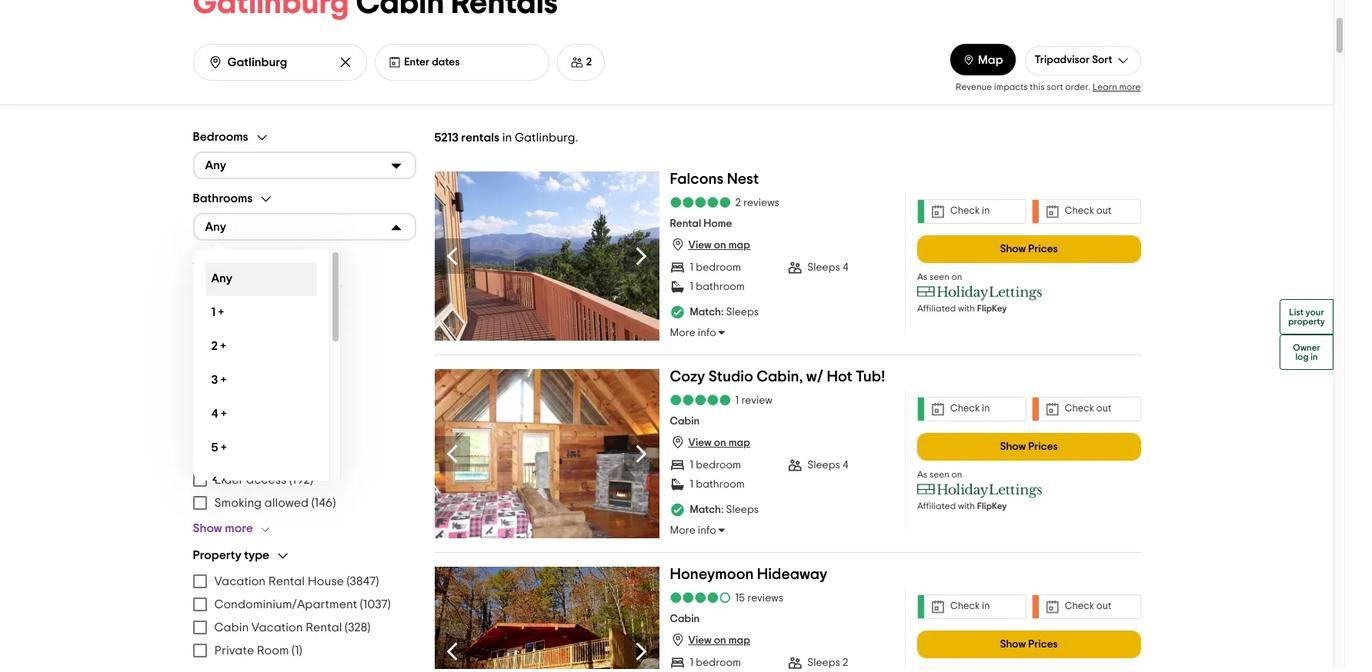 Task type: locate. For each thing, give the bounding box(es) containing it.
15 reviews
[[736, 593, 784, 604]]

1 map from the top
[[729, 240, 750, 251]]

(3938)
[[271, 349, 304, 361]]

tripadvisor sort button
[[1025, 46, 1141, 75]]

cabin down cozy
[[670, 417, 700, 427]]

0 vertical spatial flipkey
[[977, 304, 1007, 313]]

1 flipkey from the top
[[977, 304, 1007, 313]]

2 vertical spatial 4
[[843, 460, 849, 471]]

any down 'bathrooms'
[[205, 221, 226, 233]]

impacts
[[995, 82, 1028, 91]]

0 vertical spatial 1 bathroom
[[690, 282, 745, 292]]

1 affiliated with flipkey from the top
[[918, 304, 1007, 313]]

1 bedroom down 15
[[690, 658, 741, 669]]

list box containing any
[[193, 250, 341, 499]]

0 vertical spatial with
[[958, 304, 975, 313]]

3 view on map from the top
[[689, 636, 750, 647]]

0 vertical spatial show prices button
[[918, 235, 1141, 263]]

1 vertical spatial holidaylettings.com logo image
[[918, 483, 1043, 499]]

this
[[1030, 82, 1045, 91]]

show prices for falcons nest
[[1001, 244, 1058, 254]]

1 vertical spatial rental
[[269, 576, 305, 588]]

0 vertical spatial check in
[[951, 206, 990, 216]]

match: up cozy
[[690, 307, 724, 318]]

more info up the honeymoon at bottom
[[670, 526, 716, 537]]

flipkey
[[977, 304, 1007, 313], [977, 502, 1007, 511]]

view on map down 1 review
[[689, 438, 750, 449]]

more info
[[670, 328, 716, 339], [670, 526, 716, 537]]

1 vertical spatial map
[[729, 438, 750, 449]]

group
[[193, 130, 416, 179], [193, 191, 416, 499], [193, 253, 416, 388], [193, 401, 416, 536], [193, 549, 416, 670]]

cabin down the honeymoon at bottom
[[670, 614, 700, 625]]

1 affiliated from the top
[[918, 304, 956, 313]]

2 bathroom from the top
[[696, 480, 745, 490]]

log
[[1296, 353, 1309, 362]]

1 inside 'list box'
[[211, 306, 216, 319]]

view on map for nest
[[689, 240, 750, 251]]

0 vertical spatial match: sleeps
[[690, 307, 759, 318]]

show inside 'button'
[[193, 375, 222, 387]]

1 view from the top
[[689, 240, 712, 251]]

0 vertical spatial reviews
[[744, 198, 780, 208]]

view on map button down 1 review
[[670, 435, 750, 450]]

2 vertical spatial menu
[[193, 570, 416, 663]]

0 vertical spatial 4
[[843, 262, 849, 273]]

1 bedroom
[[690, 262, 741, 273], [690, 460, 741, 471], [690, 658, 741, 669]]

0 vertical spatial view
[[689, 240, 712, 251]]

match:
[[690, 307, 724, 318], [690, 505, 724, 516]]

map down home
[[729, 240, 750, 251]]

cabin up private
[[214, 622, 249, 634]]

1 as seen on from the top
[[918, 272, 963, 281]]

+ up 3 +
[[220, 340, 226, 353]]

menu containing vacation rental house (3847)
[[193, 570, 416, 663]]

+ for 4 +
[[221, 408, 227, 420]]

with
[[958, 304, 975, 313], [958, 502, 975, 511]]

in for honeymoon hideaway
[[982, 602, 990, 612]]

seen
[[930, 272, 950, 281], [930, 470, 950, 479]]

allowed
[[265, 497, 309, 509]]

friendly
[[235, 451, 278, 463]]

menu
[[193, 274, 416, 367], [193, 422, 416, 515], [193, 570, 416, 663]]

bedroom
[[696, 262, 741, 273], [696, 460, 741, 471], [696, 658, 741, 669]]

2 vertical spatial prices
[[1029, 639, 1058, 650]]

check out for honeymoon hideaway
[[1065, 602, 1112, 612]]

map down 15
[[729, 636, 750, 647]]

4 for falcons nest
[[843, 262, 849, 273]]

2 flipkey from the top
[[977, 502, 1007, 511]]

check in for honeymoon hideaway
[[951, 602, 990, 612]]

0 vertical spatial bedroom
[[696, 262, 741, 273]]

2 for 2
[[587, 57, 592, 68]]

1 vertical spatial show prices
[[1001, 442, 1058, 452]]

view down the honeymoon at bottom
[[689, 636, 712, 647]]

1 horizontal spatial more
[[1120, 82, 1141, 91]]

dates
[[432, 57, 460, 68]]

bathroom for nest
[[696, 282, 745, 292]]

holidaylettings.com logo image
[[918, 285, 1043, 301], [918, 483, 1043, 499]]

check out for falcons nest
[[1065, 206, 1112, 216]]

3 check out from the top
[[1065, 602, 1112, 612]]

flipkey for falcons nest
[[977, 304, 1007, 313]]

2 more from the top
[[670, 526, 696, 537]]

0 vertical spatial more info
[[670, 328, 716, 339]]

sleeps 2
[[808, 658, 849, 669]]

2 as from the top
[[918, 470, 928, 479]]

view on map button down 15
[[670, 633, 750, 648]]

2 vertical spatial check out
[[1065, 602, 1112, 612]]

2 bedroom from the top
[[696, 460, 741, 471]]

1 vertical spatial out
[[1097, 404, 1112, 414]]

rentals
[[461, 131, 500, 144]]

2 vertical spatial view on map
[[689, 636, 750, 647]]

1 vertical spatial more
[[670, 526, 696, 537]]

rental up condominium/apartment
[[269, 576, 305, 588]]

3 view on map button from the top
[[670, 633, 750, 648]]

menu containing air conditioning (4926)
[[193, 274, 416, 367]]

view on map down 15
[[689, 636, 750, 647]]

3 1 bedroom from the top
[[690, 658, 741, 669]]

+ for 6 +
[[221, 476, 227, 488]]

cozy studio cabin, w/ hot tub!, vacation rental in gatlinburg image
[[435, 369, 659, 539]]

2 1 bathroom from the top
[[690, 480, 745, 490]]

view down rental home
[[689, 240, 712, 251]]

2 vertical spatial check in
[[951, 602, 990, 612]]

prices for falcons nest
[[1029, 244, 1058, 254]]

1 vertical spatial show prices button
[[918, 433, 1141, 461]]

2 match: sleeps from the top
[[690, 505, 759, 516]]

1 bathroom from the top
[[696, 282, 745, 292]]

map for studio
[[729, 438, 750, 449]]

learn more link
[[1093, 82, 1141, 91]]

3 +
[[211, 374, 226, 387]]

group containing property type
[[193, 549, 416, 670]]

2 map from the top
[[729, 438, 750, 449]]

0 vertical spatial info
[[698, 328, 716, 339]]

cozy
[[670, 369, 706, 385]]

more right learn
[[1120, 82, 1141, 91]]

0 vertical spatial affiliated with flipkey
[[918, 304, 1007, 313]]

2 view from the top
[[689, 438, 712, 449]]

1 any button from the top
[[193, 151, 416, 179]]

vacation down property type
[[214, 576, 266, 588]]

1 vertical spatial flipkey
[[977, 502, 1007, 511]]

honeymoon hideaway
[[670, 567, 828, 582]]

match: sleeps up studio
[[690, 307, 759, 318]]

reviews down nest
[[744, 198, 780, 208]]

2 affiliated with flipkey from the top
[[918, 502, 1007, 511]]

2 view on map button from the top
[[670, 435, 750, 450]]

check in for cozy studio cabin, w/ hot tub!
[[951, 404, 990, 414]]

1 match: from the top
[[690, 307, 724, 318]]

1 vertical spatial 1 bedroom
[[690, 460, 741, 471]]

1 vertical spatial view on map button
[[670, 435, 750, 450]]

rental down condominium/apartment (1037)
[[306, 622, 342, 634]]

cabin inside menu
[[214, 622, 249, 634]]

affiliated with flipkey for falcons nest
[[918, 304, 1007, 313]]

bedroom down 1 review
[[696, 460, 741, 471]]

more up the honeymoon at bottom
[[670, 526, 696, 537]]

property
[[193, 550, 242, 562]]

2 affiliated from the top
[[918, 502, 956, 511]]

1 vertical spatial view
[[689, 438, 712, 449]]

2 holidaylettings.com logo image from the top
[[918, 483, 1043, 499]]

+
[[218, 306, 224, 319], [220, 340, 226, 353], [221, 374, 226, 387], [221, 408, 227, 420], [221, 442, 227, 454], [221, 476, 227, 488]]

0 vertical spatial more
[[670, 328, 696, 339]]

2 check out from the top
[[1065, 404, 1112, 414]]

1 vertical spatial match:
[[690, 505, 724, 516]]

bedroom down 15
[[696, 658, 741, 669]]

2 info from the top
[[698, 526, 716, 537]]

2 vertical spatial view
[[689, 636, 712, 647]]

1 vertical spatial affiliated
[[918, 502, 956, 511]]

show prices button
[[918, 235, 1141, 263], [918, 433, 1141, 461], [918, 631, 1141, 659]]

15
[[736, 593, 745, 604]]

2 check in from the top
[[951, 404, 990, 414]]

1 bedroom down 1 review
[[690, 460, 741, 471]]

2 1 bedroom from the top
[[690, 460, 741, 471]]

2 as seen on from the top
[[918, 470, 963, 479]]

1 vertical spatial view on map
[[689, 438, 750, 449]]

view on map button
[[670, 237, 750, 253], [670, 435, 750, 450], [670, 633, 750, 648]]

+ up 5 +
[[221, 408, 227, 420]]

0 vertical spatial affiliated
[[918, 304, 956, 313]]

1 match: sleeps from the top
[[690, 307, 759, 318]]

1 menu from the top
[[193, 274, 416, 367]]

1 view on map from the top
[[689, 240, 750, 251]]

3 map from the top
[[729, 636, 750, 647]]

show prices button for cozy studio cabin, w/ hot tub!
[[918, 433, 1141, 461]]

3 prices from the top
[[1029, 639, 1058, 650]]

1 vertical spatial seen
[[930, 470, 950, 479]]

0 vertical spatial holidaylettings.com logo image
[[918, 285, 1043, 301]]

internet or wifi (4924)
[[214, 303, 331, 315]]

any button
[[193, 151, 416, 179], [193, 213, 416, 241]]

in
[[503, 131, 512, 144], [982, 206, 990, 216], [1311, 353, 1319, 362], [982, 404, 990, 414], [982, 602, 990, 612]]

0 vertical spatial seen
[[930, 272, 950, 281]]

1 vertical spatial reviews
[[748, 593, 784, 604]]

3 out from the top
[[1097, 602, 1112, 612]]

2 button
[[557, 44, 605, 81]]

match: sleeps for nest
[[690, 307, 759, 318]]

sleeps 4 for falcons nest
[[808, 262, 849, 273]]

more info for cozy
[[670, 526, 716, 537]]

out
[[1097, 206, 1112, 216], [1097, 404, 1112, 414], [1097, 602, 1112, 612]]

2 vertical spatial show prices
[[1001, 639, 1058, 650]]

0 vertical spatial prices
[[1029, 244, 1058, 254]]

more
[[670, 328, 696, 339], [670, 526, 696, 537]]

3 show prices from the top
[[1001, 639, 1058, 650]]

check in for falcons nest
[[951, 206, 990, 216]]

3 bedroom from the top
[[696, 658, 741, 669]]

1 vertical spatial check in
[[951, 404, 990, 414]]

2 more info from the top
[[670, 526, 716, 537]]

info up cozy
[[698, 328, 716, 339]]

1 view on map button from the top
[[670, 237, 750, 253]]

w/
[[807, 369, 824, 385]]

4 group from the top
[[193, 401, 416, 536]]

match: sleeps for studio
[[690, 505, 759, 516]]

1 with from the top
[[958, 304, 975, 313]]

show for cozy studio cabin, w/ hot tub!
[[1001, 442, 1026, 452]]

1 show prices button from the top
[[918, 235, 1141, 263]]

1 vertical spatial any
[[205, 221, 226, 233]]

check out
[[1065, 206, 1112, 216], [1065, 404, 1112, 414], [1065, 602, 1112, 612]]

air conditioning (4926)
[[214, 280, 342, 292]]

more down smoking
[[225, 522, 253, 535]]

0 vertical spatial as
[[918, 272, 928, 281]]

reviews
[[744, 198, 780, 208], [748, 593, 784, 604]]

1 vertical spatial as seen on
[[918, 470, 963, 479]]

2 show prices button from the top
[[918, 433, 1141, 461]]

3 check in from the top
[[951, 602, 990, 612]]

holidaylettings.com logo image for cozy studio cabin, w/ hot tub!
[[918, 483, 1043, 499]]

1 check in from the top
[[951, 206, 990, 216]]

1 vertical spatial affiliated with flipkey
[[918, 502, 1007, 511]]

with for cozy studio cabin, w/ hot tub!
[[958, 502, 975, 511]]

1 vertical spatial bedroom
[[696, 460, 741, 471]]

2 vertical spatial bedroom
[[696, 658, 741, 669]]

0 vertical spatial out
[[1097, 206, 1112, 216]]

more for cozy studio cabin, w/ hot tub!
[[670, 526, 696, 537]]

in inside owner log in
[[1311, 353, 1319, 362]]

enter dates
[[404, 57, 460, 68]]

0 vertical spatial as seen on
[[918, 272, 963, 281]]

0 vertical spatial any
[[205, 159, 226, 172]]

view for cozy
[[689, 438, 712, 449]]

check
[[951, 206, 980, 216], [1065, 206, 1095, 216], [951, 404, 980, 414], [1065, 404, 1095, 414], [951, 602, 980, 612], [1065, 602, 1095, 612]]

flipkey for cozy studio cabin, w/ hot tub!
[[977, 502, 1007, 511]]

private
[[214, 645, 254, 657]]

2 vertical spatial 1 bedroom
[[690, 658, 741, 669]]

6
[[211, 476, 219, 488]]

0 horizontal spatial more
[[225, 522, 253, 535]]

2 for 2 +
[[211, 340, 218, 353]]

1 1 bathroom from the top
[[690, 282, 745, 292]]

0 vertical spatial 1 bedroom
[[690, 262, 741, 273]]

rental
[[670, 219, 702, 230], [269, 576, 305, 588], [306, 622, 342, 634]]

any down amenities
[[211, 273, 232, 285]]

owner
[[1294, 343, 1321, 353]]

in for cozy studio cabin, w/ hot tub!
[[982, 404, 990, 414]]

2 seen from the top
[[930, 470, 950, 479]]

(4926)
[[308, 280, 342, 292]]

menu containing pet friendly (932)
[[193, 422, 416, 515]]

4
[[843, 262, 849, 273], [211, 408, 218, 420], [843, 460, 849, 471]]

as seen on for falcons nest
[[918, 272, 963, 281]]

match: sleeps up the honeymoon at bottom
[[690, 505, 759, 516]]

vacation up room
[[252, 622, 303, 634]]

1 more from the top
[[670, 328, 696, 339]]

reviews for 2 reviews
[[744, 198, 780, 208]]

1
[[690, 262, 694, 273], [690, 282, 694, 292], [211, 306, 216, 319], [736, 395, 739, 406], [690, 460, 694, 471], [690, 480, 694, 490], [690, 658, 694, 669]]

2 with from the top
[[958, 502, 975, 511]]

sleeps
[[808, 262, 841, 273], [726, 307, 759, 318], [808, 460, 841, 471], [726, 505, 759, 516], [808, 658, 841, 669]]

2 menu from the top
[[193, 422, 416, 515]]

on for 2 reviews
[[714, 240, 727, 251]]

1 vertical spatial bathroom
[[696, 480, 745, 490]]

any down bedrooms on the top
[[205, 159, 226, 172]]

2 vertical spatial any
[[211, 273, 232, 285]]

or
[[261, 303, 273, 315]]

show prices
[[1001, 244, 1058, 254], [1001, 442, 1058, 452], [1001, 639, 1058, 650]]

0 vertical spatial sleeps 4
[[808, 262, 849, 273]]

1 1 bedroom from the top
[[690, 262, 741, 273]]

review
[[742, 395, 773, 406]]

0 vertical spatial bathroom
[[696, 282, 745, 292]]

1 vertical spatial match: sleeps
[[690, 505, 759, 516]]

falcons nest
[[670, 171, 759, 187]]

show for honeymoon hideaway
[[1001, 639, 1026, 650]]

+ right 5
[[221, 442, 227, 454]]

1 bathroom for studio
[[690, 480, 745, 490]]

show inside dropdown button
[[193, 522, 222, 535]]

bedroom for nest
[[696, 262, 741, 273]]

show
[[1001, 244, 1026, 254], [193, 375, 222, 387], [1001, 442, 1026, 452], [193, 522, 222, 535], [1001, 639, 1026, 650]]

cozy studio cabin, w/ hot tub! link
[[670, 369, 886, 391]]

view for falcons
[[689, 240, 712, 251]]

2 vertical spatial show prices button
[[918, 631, 1141, 659]]

1 vertical spatial as
[[918, 470, 928, 479]]

1 show prices from the top
[[1001, 244, 1058, 254]]

3 menu from the top
[[193, 570, 416, 663]]

1 holidaylettings.com logo image from the top
[[918, 285, 1043, 301]]

2 vertical spatial out
[[1097, 602, 1112, 612]]

2 sleeps 4 from the top
[[808, 460, 849, 471]]

match: up the honeymoon at bottom
[[690, 505, 724, 516]]

as
[[918, 272, 928, 281], [918, 470, 928, 479]]

1 vertical spatial 4
[[211, 408, 218, 420]]

0 vertical spatial view on map
[[689, 240, 750, 251]]

2 match: from the top
[[690, 505, 724, 516]]

1 horizontal spatial rental
[[306, 622, 342, 634]]

1 as from the top
[[918, 272, 928, 281]]

1 seen from the top
[[930, 272, 950, 281]]

1 vertical spatial menu
[[193, 422, 416, 515]]

menu for suitability
[[193, 422, 416, 515]]

0 vertical spatial show prices
[[1001, 244, 1058, 254]]

1 out from the top
[[1097, 206, 1112, 216]]

0 vertical spatial view on map button
[[670, 237, 750, 253]]

0 vertical spatial map
[[729, 240, 750, 251]]

1 check out from the top
[[1065, 206, 1112, 216]]

prices
[[1029, 244, 1058, 254], [1029, 442, 1058, 452], [1029, 639, 1058, 650]]

1 vertical spatial vacation
[[252, 622, 303, 634]]

info up the honeymoon at bottom
[[698, 526, 716, 537]]

2 group from the top
[[193, 191, 416, 499]]

on for 15 reviews
[[714, 636, 727, 647]]

1 more info from the top
[[670, 328, 716, 339]]

1 vertical spatial 1 bathroom
[[690, 480, 745, 490]]

2 inside popup button
[[587, 57, 592, 68]]

1 vertical spatial sleeps 4
[[808, 460, 849, 471]]

more up cozy
[[670, 328, 696, 339]]

as for falcons nest
[[918, 272, 928, 281]]

1 bedroom for cozy
[[690, 460, 741, 471]]

bathroom
[[696, 282, 745, 292], [696, 480, 745, 490]]

2 vertical spatial rental
[[306, 622, 342, 634]]

5 group from the top
[[193, 549, 416, 670]]

+ down air
[[218, 306, 224, 319]]

1 sleeps 4 from the top
[[808, 262, 849, 273]]

2 out from the top
[[1097, 404, 1112, 414]]

more info up cozy
[[670, 328, 716, 339]]

2 prices from the top
[[1029, 442, 1058, 452]]

+ for 2 +
[[220, 340, 226, 353]]

bedroom down home
[[696, 262, 741, 273]]

0 horizontal spatial rental
[[269, 576, 305, 588]]

more info for falcons
[[670, 328, 716, 339]]

check in
[[951, 206, 990, 216], [951, 404, 990, 414], [951, 602, 990, 612]]

2 reviews
[[736, 198, 780, 208]]

2 vertical spatial map
[[729, 636, 750, 647]]

list box
[[193, 250, 341, 499]]

learn
[[1093, 82, 1118, 91]]

reviews right 15
[[748, 593, 784, 604]]

1 vertical spatial more
[[225, 522, 253, 535]]

0 vertical spatial menu
[[193, 274, 416, 367]]

1 group from the top
[[193, 130, 416, 179]]

1 vertical spatial with
[[958, 502, 975, 511]]

info for falcons
[[698, 328, 716, 339]]

(146)
[[312, 497, 336, 509]]

0 vertical spatial more
[[1120, 82, 1141, 91]]

1 bedroom down home
[[690, 262, 741, 273]]

sort
[[1047, 82, 1064, 91]]

cabin for 15 reviews
[[670, 614, 700, 625]]

0 vertical spatial rental
[[670, 219, 702, 230]]

more for falcons nest
[[670, 328, 696, 339]]

honeymoon hideaway, vacation rental in gatlinburg image
[[435, 567, 659, 670]]

2 show prices from the top
[[1001, 442, 1058, 452]]

show prices for honeymoon hideaway
[[1001, 639, 1058, 650]]

2 inside 'list box'
[[211, 340, 218, 353]]

condominium/apartment (1037)
[[214, 599, 391, 611]]

1 vertical spatial any button
[[193, 213, 416, 241]]

view on map down home
[[689, 240, 750, 251]]

info for cozy
[[698, 526, 716, 537]]

2 vertical spatial view on map button
[[670, 633, 750, 648]]

1 vertical spatial check out
[[1065, 404, 1112, 414]]

map down 1 review
[[729, 438, 750, 449]]

0 vertical spatial check out
[[1065, 206, 1112, 216]]

view on map button down home
[[670, 237, 750, 253]]

map for nest
[[729, 240, 750, 251]]

any for second any popup button from the top
[[205, 221, 226, 233]]

+ right 6
[[221, 476, 227, 488]]

0 vertical spatial match:
[[690, 307, 724, 318]]

rental left home
[[670, 219, 702, 230]]

group containing bathrooms
[[193, 191, 416, 499]]

gatlinburg.
[[515, 131, 579, 144]]

1 vertical spatial info
[[698, 526, 716, 537]]

2 view on map from the top
[[689, 438, 750, 449]]

cozy studio cabin, w/ hot tub!
[[670, 369, 886, 385]]

view down cozy
[[689, 438, 712, 449]]

1 vertical spatial prices
[[1029, 442, 1058, 452]]

+ right 3
[[221, 374, 226, 387]]

3 group from the top
[[193, 253, 416, 388]]

affiliated
[[918, 304, 956, 313], [918, 502, 956, 511]]

1 prices from the top
[[1029, 244, 1058, 254]]

1 vertical spatial more info
[[670, 526, 716, 537]]

1 bedroom from the top
[[696, 262, 741, 273]]

3 show prices button from the top
[[918, 631, 1141, 659]]

0 vertical spatial any button
[[193, 151, 416, 179]]

1 info from the top
[[698, 328, 716, 339]]



Task type: vqa. For each thing, say whether or not it's contained in the screenshot.
W
no



Task type: describe. For each thing, give the bounding box(es) containing it.
list your property
[[1289, 308, 1326, 326]]

2 for 2 reviews
[[736, 198, 741, 208]]

revenue
[[956, 82, 992, 91]]

fireplace (3938)
[[214, 349, 304, 361]]

cabin,
[[757, 369, 803, 385]]

list
[[1290, 308, 1304, 317]]

hot
[[827, 369, 853, 385]]

rental home
[[670, 219, 733, 230]]

holidaylettings.com logo image for falcons nest
[[918, 285, 1043, 301]]

5213
[[435, 131, 459, 144]]

6 +
[[211, 476, 227, 488]]

tripadvisor
[[1035, 55, 1090, 65]]

affiliated with flipkey for cozy studio cabin, w/ hot tub!
[[918, 502, 1007, 511]]

group containing suitability
[[193, 401, 416, 536]]

show all
[[193, 375, 238, 387]]

internet
[[214, 303, 258, 315]]

out for honeymoon hideaway
[[1097, 602, 1112, 612]]

falcons
[[670, 171, 724, 187]]

prices for honeymoon hideaway
[[1029, 639, 1058, 650]]

match: for cozy
[[690, 505, 724, 516]]

cabin vacation rental (328)
[[214, 622, 371, 634]]

private room (1)
[[214, 645, 302, 657]]

enter
[[404, 57, 430, 68]]

show prices button for falcons nest
[[918, 235, 1141, 263]]

studio
[[709, 369, 754, 385]]

(4924)
[[299, 303, 331, 315]]

4 for cozy studio cabin, w/ hot tub!
[[843, 460, 849, 471]]

falcons nest link
[[670, 171, 759, 193]]

map button
[[951, 44, 1016, 75]]

2 +
[[211, 340, 226, 353]]

view on map button for cozy
[[670, 435, 750, 450]]

group containing bedrooms
[[193, 130, 416, 179]]

pet
[[214, 451, 233, 463]]

your
[[1306, 308, 1325, 317]]

2 any button from the top
[[193, 213, 416, 241]]

on for 1 review
[[714, 438, 727, 449]]

as seen on for cozy studio cabin, w/ hot tub!
[[918, 470, 963, 479]]

owner log in button
[[1280, 335, 1334, 370]]

bedrooms
[[193, 131, 248, 143]]

check out for cozy studio cabin, w/ hot tub!
[[1065, 404, 1112, 414]]

nest
[[727, 171, 759, 187]]

affiliated for cozy studio cabin, w/ hot tub!
[[918, 502, 956, 511]]

order.
[[1066, 82, 1091, 91]]

show all button
[[193, 373, 238, 388]]

show prices button for honeymoon hideaway
[[918, 631, 1141, 659]]

show for falcons nest
[[1001, 244, 1026, 254]]

(328)
[[345, 622, 371, 634]]

5213 rentals in gatlinburg.
[[435, 131, 579, 144]]

+ for 5 +
[[221, 442, 227, 454]]

room
[[257, 645, 289, 657]]

menu for amenities
[[193, 274, 416, 367]]

in for falcons nest
[[982, 206, 990, 216]]

smoking
[[214, 497, 262, 509]]

tub!
[[856, 369, 886, 385]]

(1037)
[[360, 599, 391, 611]]

with for falcons nest
[[958, 304, 975, 313]]

2 horizontal spatial rental
[[670, 219, 702, 230]]

tripadvisor sort
[[1035, 55, 1113, 65]]

condominium/apartment
[[214, 599, 357, 611]]

amenities
[[193, 254, 247, 266]]

group containing amenities
[[193, 253, 416, 388]]

+ for 3 +
[[221, 374, 226, 387]]

wifi
[[276, 303, 296, 315]]

3
[[211, 374, 218, 387]]

affiliated for falcons nest
[[918, 304, 956, 313]]

owner log in
[[1294, 343, 1321, 362]]

Search search field
[[227, 55, 327, 70]]

0 vertical spatial vacation
[[214, 576, 266, 588]]

(1)
[[292, 645, 302, 657]]

5
[[211, 442, 218, 454]]

smoking allowed (146)
[[214, 497, 336, 509]]

vacation rental house (3847)
[[214, 576, 379, 588]]

1 +
[[211, 306, 224, 319]]

property type
[[193, 550, 270, 562]]

show more button
[[193, 521, 278, 536]]

bathroom for studio
[[696, 480, 745, 490]]

reviews for 15 reviews
[[748, 593, 784, 604]]

5 +
[[211, 442, 227, 454]]

4 +
[[211, 408, 227, 420]]

(932)
[[280, 451, 307, 463]]

prices for cozy studio cabin, w/ hot tub!
[[1029, 442, 1058, 452]]

bedroom for studio
[[696, 460, 741, 471]]

out for cozy studio cabin, w/ hot tub!
[[1097, 404, 1112, 414]]

view on map button for falcons
[[670, 237, 750, 253]]

out for falcons nest
[[1097, 206, 1112, 216]]

1 bedroom for falcons
[[690, 262, 741, 273]]

show more
[[193, 522, 253, 535]]

4 inside 'list box'
[[211, 408, 218, 420]]

search image
[[207, 55, 223, 70]]

falcons nest, vacation rental in gatlinburg image
[[435, 171, 659, 341]]

fireplace
[[214, 349, 268, 361]]

property
[[1289, 317, 1326, 326]]

seen for cozy studio cabin, w/ hot tub!
[[930, 470, 950, 479]]

conditioning
[[233, 280, 306, 292]]

elder
[[214, 474, 244, 486]]

map
[[979, 54, 1004, 66]]

more inside dropdown button
[[225, 522, 253, 535]]

any inside 'list box'
[[211, 273, 232, 285]]

seen for falcons nest
[[930, 272, 950, 281]]

match: for falcons
[[690, 307, 724, 318]]

view on map for studio
[[689, 438, 750, 449]]

any for 2nd any popup button from the bottom
[[205, 159, 226, 172]]

hideaway
[[757, 567, 828, 582]]

list your property button
[[1280, 299, 1334, 335]]

access
[[246, 474, 287, 486]]

sleeps 4 for cozy studio cabin, w/ hot tub!
[[808, 460, 849, 471]]

elder access (192)
[[214, 474, 313, 486]]

cabin for 1 review
[[670, 417, 700, 427]]

home
[[704, 219, 733, 230]]

3 view from the top
[[689, 636, 712, 647]]

suitability
[[193, 402, 249, 414]]

1 bathroom for nest
[[690, 282, 745, 292]]

+ for 1 +
[[218, 306, 224, 319]]

enter dates button
[[375, 44, 550, 81]]

air
[[214, 280, 230, 292]]

all
[[225, 375, 238, 387]]

sort
[[1093, 55, 1113, 65]]

bathrooms
[[193, 193, 253, 205]]

(192)
[[289, 474, 313, 486]]

pet friendly (932)
[[214, 451, 307, 463]]

honeymoon
[[670, 567, 754, 582]]

clear image
[[338, 55, 353, 70]]

show prices for cozy studio cabin, w/ hot tub!
[[1001, 442, 1058, 452]]

as for cozy studio cabin, w/ hot tub!
[[918, 470, 928, 479]]



